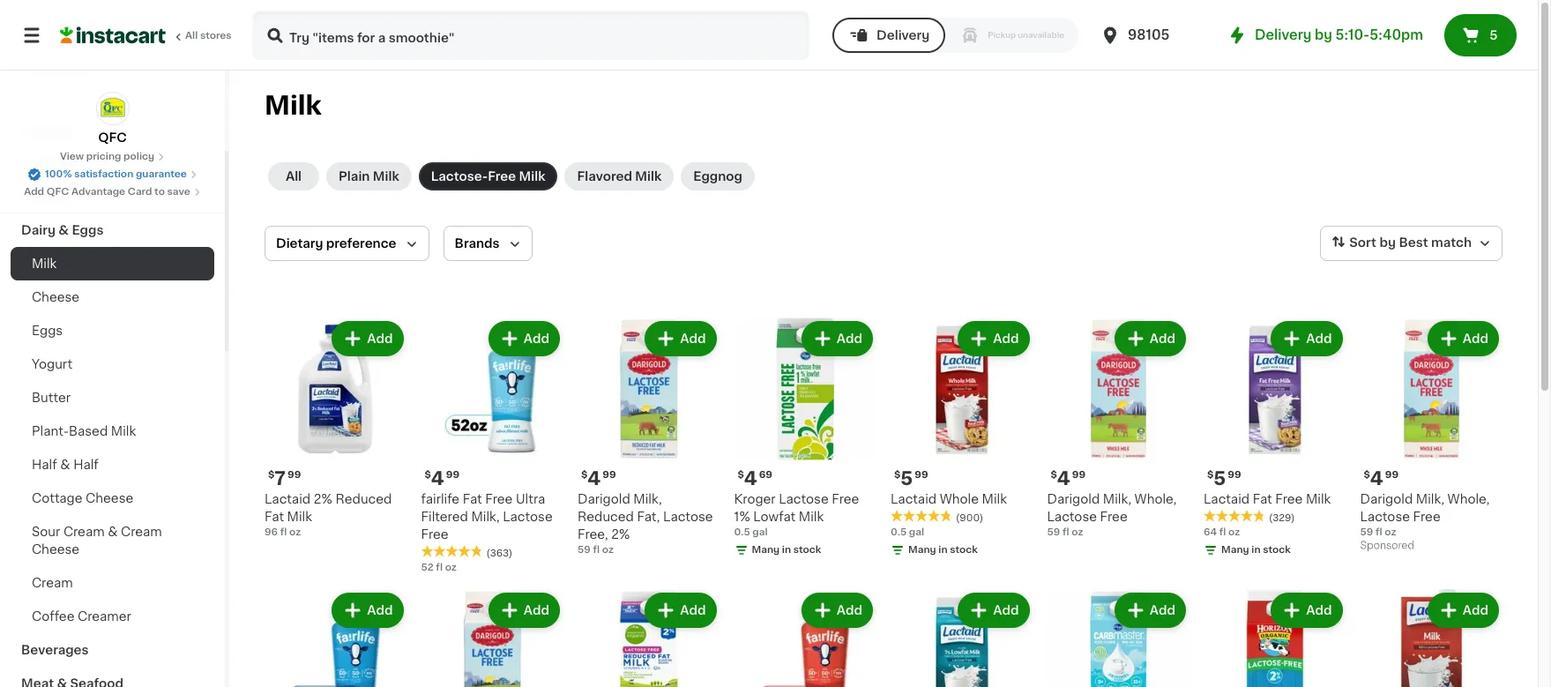 Task type: vqa. For each thing, say whether or not it's contained in the screenshot.


Task type: locate. For each thing, give the bounding box(es) containing it.
plant-
[[32, 425, 69, 438]]

1 horizontal spatial half
[[73, 459, 99, 471]]

service type group
[[833, 18, 1079, 53]]

milk inside lactose-free milk "link"
[[519, 170, 546, 183]]

0 horizontal spatial stock
[[794, 545, 822, 554]]

lactaid down $ 7 99
[[265, 493, 311, 505]]

1 horizontal spatial eggs
[[72, 224, 104, 236]]

stock down (329)
[[1264, 545, 1291, 554]]

6 $ from the left
[[1051, 470, 1058, 479]]

1 horizontal spatial by
[[1380, 237, 1396, 249]]

to
[[154, 187, 165, 197]]

5 for lactaid fat free milk
[[1214, 469, 1227, 487]]

cream
[[63, 526, 105, 538], [121, 526, 162, 538], [32, 577, 73, 589]]

2 many from the left
[[909, 545, 937, 554]]

kroger lactose free 1% lowfat milk 0.5 gal
[[734, 493, 860, 537]]

all left plain
[[286, 170, 302, 183]]

2 horizontal spatial many
[[1222, 545, 1250, 554]]

gal
[[753, 527, 768, 537], [909, 527, 925, 537]]

1 horizontal spatial qfc
[[98, 131, 127, 144]]

1 horizontal spatial 2%
[[612, 528, 630, 540]]

cheese down sour on the bottom left of the page
[[32, 543, 80, 556]]

many in stock down 0.5 gal
[[909, 545, 978, 554]]

lactose-
[[431, 170, 488, 183]]

in down lowfat
[[782, 545, 791, 554]]

half down plant-
[[32, 459, 57, 471]]

0 horizontal spatial half
[[32, 459, 57, 471]]

1 vertical spatial all
[[286, 170, 302, 183]]

2 vertical spatial &
[[108, 526, 118, 538]]

1 darigold from the left
[[578, 493, 631, 505]]

many in stock down 64 fl oz on the bottom right of the page
[[1222, 545, 1291, 554]]

0.5 gal
[[891, 527, 925, 537]]

$ 5 99 up lactaid fat free milk
[[1208, 469, 1242, 487]]

cottage
[[32, 492, 83, 505]]

1 vertical spatial 2%
[[612, 528, 630, 540]]

0 horizontal spatial lactaid
[[265, 493, 311, 505]]

eggs up yogurt
[[32, 325, 63, 337]]

2 horizontal spatial 5
[[1490, 29, 1498, 41]]

filtered
[[421, 510, 468, 523]]

eggs down advantage
[[72, 224, 104, 236]]

by inside 'field'
[[1380, 237, 1396, 249]]

& for half
[[60, 459, 70, 471]]

all for all
[[286, 170, 302, 183]]

& inside "link"
[[60, 459, 70, 471]]

0 horizontal spatial all
[[185, 31, 198, 41]]

darigold milk, reduced fat, lactose free, 2% 59 fl oz
[[578, 493, 713, 554]]

0 horizontal spatial fat
[[265, 510, 284, 523]]

1 vertical spatial reduced
[[578, 510, 634, 523]]

all left 'stores'
[[185, 31, 198, 41]]

Search field
[[254, 12, 808, 58]]

0 horizontal spatial 59
[[578, 545, 591, 554]]

qfc link
[[96, 92, 129, 146]]

cheese down half & half "link"
[[86, 492, 133, 505]]

0 horizontal spatial 0.5
[[734, 527, 750, 537]]

match
[[1432, 237, 1472, 249]]

0.5 down 1%
[[734, 527, 750, 537]]

0 horizontal spatial 5
[[901, 469, 913, 487]]

many in stock down lowfat
[[752, 545, 822, 554]]

lactaid up 64 fl oz on the bottom right of the page
[[1204, 493, 1250, 505]]

lactaid 2% reduced fat milk 96 fl oz
[[265, 493, 392, 537]]

0 horizontal spatial delivery
[[877, 29, 930, 41]]

3 4 from the left
[[744, 469, 758, 487]]

& down cottage cheese link
[[108, 526, 118, 538]]

product group containing 7
[[265, 318, 407, 539]]

0 horizontal spatial qfc
[[47, 187, 69, 197]]

1 many from the left
[[752, 545, 780, 554]]

product group
[[265, 318, 407, 539], [421, 318, 564, 575], [578, 318, 720, 557], [734, 318, 877, 561], [891, 318, 1033, 561], [1048, 318, 1190, 539], [1204, 318, 1347, 561], [1361, 318, 1503, 555], [265, 589, 407, 687], [421, 589, 564, 687], [578, 589, 720, 687], [734, 589, 877, 687], [891, 589, 1033, 687], [1048, 589, 1190, 687], [1204, 589, 1347, 687], [1361, 589, 1503, 687]]

beverages
[[21, 644, 89, 656]]

2 horizontal spatial lactaid
[[1204, 493, 1250, 505]]

fairlife fat free ultra filtered milk, lactose free
[[421, 493, 553, 540]]

lactose
[[779, 493, 829, 505], [503, 510, 553, 523], [663, 510, 713, 523], [1048, 510, 1097, 523], [1361, 510, 1411, 523]]

4 4 from the left
[[1058, 469, 1071, 487]]

★★★★★
[[891, 510, 953, 523], [891, 510, 953, 523], [1204, 510, 1266, 523], [1204, 510, 1266, 523], [421, 546, 483, 558], [421, 546, 483, 558]]

lactose inside fairlife fat free ultra filtered milk, lactose free
[[503, 510, 553, 523]]

& inside the sour cream & cream cheese
[[108, 526, 118, 538]]

lactose-free milk
[[431, 170, 546, 183]]

plain milk link
[[326, 162, 412, 191]]

pricing
[[86, 152, 121, 161]]

None search field
[[252, 11, 810, 60]]

qfc up view pricing policy link
[[98, 131, 127, 144]]

0 vertical spatial all
[[185, 31, 198, 41]]

milk link
[[11, 247, 214, 281]]

1 horizontal spatial delivery
[[1255, 28, 1312, 41]]

add qfc advantage card to save link
[[24, 185, 201, 199]]

stock for lactaid fat free milk
[[1264, 545, 1291, 554]]

4
[[431, 469, 444, 487], [588, 469, 601, 487], [744, 469, 758, 487], [1058, 469, 1071, 487], [1371, 469, 1384, 487]]

half down plant-based milk
[[73, 459, 99, 471]]

3 99 from the left
[[603, 470, 616, 479]]

add button
[[334, 323, 402, 355], [490, 323, 558, 355], [647, 323, 715, 355], [803, 323, 872, 355], [960, 323, 1028, 355], [1117, 323, 1185, 355], [1273, 323, 1341, 355], [1430, 323, 1498, 355], [334, 594, 402, 626], [490, 594, 558, 626], [647, 594, 715, 626], [803, 594, 872, 626], [960, 594, 1028, 626], [1117, 594, 1185, 626], [1273, 594, 1341, 626], [1430, 594, 1498, 626]]

1 horizontal spatial all
[[286, 170, 302, 183]]

0 horizontal spatial many in stock
[[752, 545, 822, 554]]

0 vertical spatial eggs
[[72, 224, 104, 236]]

reduced left "fairlife" on the left of the page
[[336, 493, 392, 505]]

reduced
[[336, 493, 392, 505], [578, 510, 634, 523]]

reduced for 7
[[336, 493, 392, 505]]

by for delivery
[[1315, 28, 1333, 41]]

0 horizontal spatial darigold milk, whole, lactose free 59 fl oz
[[1048, 493, 1177, 537]]

1 vertical spatial qfc
[[47, 187, 69, 197]]

2 $ from the left
[[425, 470, 431, 479]]

2 gal from the left
[[909, 527, 925, 537]]

(363)
[[487, 548, 513, 558]]

3 $ from the left
[[581, 470, 588, 479]]

milk inside the kroger lactose free 1% lowfat milk 0.5 gal
[[799, 510, 824, 523]]

milk inside milk 'link'
[[32, 258, 57, 270]]

7
[[275, 469, 286, 487]]

thanksgiving
[[21, 157, 106, 169]]

1 many in stock from the left
[[752, 545, 822, 554]]

best
[[1399, 237, 1429, 249]]

1 whole, from the left
[[1135, 493, 1177, 505]]

99
[[288, 470, 301, 479], [446, 470, 460, 479], [603, 470, 616, 479], [915, 470, 929, 479], [1073, 470, 1086, 479], [1228, 470, 1242, 479], [1386, 470, 1399, 479]]

instacart logo image
[[60, 25, 166, 46]]

4 $ from the left
[[738, 470, 744, 479]]

5 99 from the left
[[1073, 470, 1086, 479]]

0 horizontal spatial in
[[782, 545, 791, 554]]

1 horizontal spatial darigold milk, whole, lactose free 59 fl oz
[[1361, 493, 1490, 537]]

1 horizontal spatial lactaid
[[891, 493, 937, 505]]

5:10-
[[1336, 28, 1370, 41]]

flavored
[[577, 170, 632, 183]]

milk
[[265, 93, 322, 118], [373, 170, 399, 183], [519, 170, 546, 183], [635, 170, 662, 183], [32, 258, 57, 270], [111, 425, 136, 438], [982, 493, 1007, 505], [1306, 493, 1332, 505], [287, 510, 312, 523], [799, 510, 824, 523]]

all for all stores
[[185, 31, 198, 41]]

69
[[759, 470, 773, 479]]

1 0.5 from the left
[[734, 527, 750, 537]]

by right sort
[[1380, 237, 1396, 249]]

$ 5 99 up 'lactaid whole milk'
[[895, 469, 929, 487]]

0 horizontal spatial by
[[1315, 28, 1333, 41]]

0.5 down 'lactaid whole milk'
[[891, 527, 907, 537]]

fl
[[280, 527, 287, 537], [1063, 527, 1070, 537], [1220, 527, 1227, 537], [1376, 527, 1383, 537], [593, 545, 600, 554], [436, 562, 443, 572]]

100%
[[45, 169, 72, 179]]

1 horizontal spatial fat
[[463, 493, 482, 505]]

flavored milk link
[[565, 162, 674, 191]]

fat up 96 on the left bottom of page
[[265, 510, 284, 523]]

fat up (329)
[[1253, 493, 1273, 505]]

1 horizontal spatial gal
[[909, 527, 925, 537]]

1 horizontal spatial reduced
[[578, 510, 634, 523]]

milk inside flavored milk link
[[635, 170, 662, 183]]

eggs link
[[11, 314, 214, 348]]

delivery inside button
[[877, 29, 930, 41]]

gal down lowfat
[[753, 527, 768, 537]]

reduced inside lactaid 2% reduced fat milk 96 fl oz
[[336, 493, 392, 505]]

2 whole, from the left
[[1448, 493, 1490, 505]]

0 vertical spatial reduced
[[336, 493, 392, 505]]

milk, inside darigold milk, reduced fat, lactose free, 2% 59 fl oz
[[634, 493, 662, 505]]

2 darigold from the left
[[1048, 493, 1100, 505]]

by left 5:10-
[[1315, 28, 1333, 41]]

many down 64 fl oz on the bottom right of the page
[[1222, 545, 1250, 554]]

0 horizontal spatial eggs
[[32, 325, 63, 337]]

1 horizontal spatial many
[[909, 545, 937, 554]]

5:40pm
[[1370, 28, 1424, 41]]

policy
[[124, 152, 154, 161]]

1 lactaid from the left
[[265, 493, 311, 505]]

view pricing policy
[[60, 152, 154, 161]]

64 fl oz
[[1204, 527, 1241, 537]]

cheese up eggs link at the left of page
[[32, 291, 80, 303]]

& right dairy
[[58, 224, 69, 236]]

0 horizontal spatial whole,
[[1135, 493, 1177, 505]]

0 horizontal spatial many
[[752, 545, 780, 554]]

0 horizontal spatial 2%
[[314, 493, 333, 505]]

59
[[1048, 527, 1061, 537], [1361, 527, 1374, 537], [578, 545, 591, 554]]

butter link
[[11, 381, 214, 415]]

2 in from the left
[[939, 545, 948, 554]]

qfc
[[98, 131, 127, 144], [47, 187, 69, 197]]

plain
[[339, 170, 370, 183]]

2 horizontal spatial in
[[1252, 545, 1261, 554]]

0 vertical spatial by
[[1315, 28, 1333, 41]]

view
[[60, 152, 84, 161]]

card
[[128, 187, 152, 197]]

free inside "link"
[[488, 170, 516, 183]]

2 horizontal spatial stock
[[1264, 545, 1291, 554]]

0 horizontal spatial gal
[[753, 527, 768, 537]]

1 vertical spatial by
[[1380, 237, 1396, 249]]

4 $ 4 99 from the left
[[1364, 469, 1399, 487]]

2 horizontal spatial many in stock
[[1222, 545, 1291, 554]]

1 horizontal spatial 0.5
[[891, 527, 907, 537]]

reduced for 4
[[578, 510, 634, 523]]

many down 0.5 gal
[[909, 545, 937, 554]]

1 99 from the left
[[288, 470, 301, 479]]

yogurt
[[32, 358, 72, 371]]

0 horizontal spatial reduced
[[336, 493, 392, 505]]

2 vertical spatial cheese
[[32, 543, 80, 556]]

& up cottage
[[60, 459, 70, 471]]

brands button
[[443, 226, 532, 261]]

free
[[488, 170, 516, 183], [485, 493, 513, 505], [832, 493, 860, 505], [1276, 493, 1303, 505], [1101, 510, 1128, 523], [1414, 510, 1441, 523], [421, 528, 449, 540]]

1 $ 5 99 from the left
[[895, 469, 929, 487]]

&
[[58, 224, 69, 236], [60, 459, 70, 471], [108, 526, 118, 538]]

all stores link
[[60, 11, 233, 60]]

whole,
[[1135, 493, 1177, 505], [1448, 493, 1490, 505]]

qfc down 100%
[[47, 187, 69, 197]]

0 vertical spatial &
[[58, 224, 69, 236]]

2 stock from the left
[[950, 545, 978, 554]]

fat right "fairlife" on the left of the page
[[463, 493, 482, 505]]

3 many from the left
[[1222, 545, 1250, 554]]

3 many in stock from the left
[[1222, 545, 1291, 554]]

3 in from the left
[[1252, 545, 1261, 554]]

$ 5 99 for lactaid whole milk
[[895, 469, 929, 487]]

all link
[[268, 162, 319, 191]]

1 horizontal spatial in
[[939, 545, 948, 554]]

1 horizontal spatial darigold
[[1048, 493, 1100, 505]]

1 horizontal spatial stock
[[950, 545, 978, 554]]

2 lactaid from the left
[[891, 493, 937, 505]]

gal inside the kroger lactose free 1% lowfat milk 0.5 gal
[[753, 527, 768, 537]]

1 horizontal spatial $ 5 99
[[1208, 469, 1242, 487]]

3 lactaid from the left
[[1204, 493, 1250, 505]]

stock down the kroger lactose free 1% lowfat milk 0.5 gal at the bottom
[[794, 545, 822, 554]]

ultra
[[516, 493, 545, 505]]

2 horizontal spatial darigold
[[1361, 493, 1413, 505]]

0 horizontal spatial $ 5 99
[[895, 469, 929, 487]]

52 fl oz
[[421, 562, 457, 572]]

plant-based milk link
[[11, 415, 214, 448]]

1 vertical spatial &
[[60, 459, 70, 471]]

1 horizontal spatial many in stock
[[909, 545, 978, 554]]

1 gal from the left
[[753, 527, 768, 537]]

dairy & eggs link
[[11, 213, 214, 247]]

kroger
[[734, 493, 776, 505]]

2 many in stock from the left
[[909, 545, 978, 554]]

dairy & eggs
[[21, 224, 104, 236]]

fl inside lactaid 2% reduced fat milk 96 fl oz
[[280, 527, 287, 537]]

fat inside fairlife fat free ultra filtered milk, lactose free
[[463, 493, 482, 505]]

5 4 from the left
[[1371, 469, 1384, 487]]

delivery for delivery by 5:10-5:40pm
[[1255, 28, 1312, 41]]

sour cream & cream cheese link
[[11, 515, 214, 566]]

add
[[24, 187, 44, 197], [367, 333, 393, 345], [524, 333, 550, 345], [680, 333, 706, 345], [837, 333, 863, 345], [994, 333, 1019, 345], [1150, 333, 1176, 345], [1307, 333, 1333, 345], [1463, 333, 1489, 345], [367, 604, 393, 616], [524, 604, 550, 616], [680, 604, 706, 616], [837, 604, 863, 616], [994, 604, 1019, 616], [1150, 604, 1176, 616], [1307, 604, 1333, 616], [1463, 604, 1489, 616]]

coffee creamer
[[32, 610, 131, 623]]

3 stock from the left
[[1264, 545, 1291, 554]]

reduced inside darigold milk, reduced fat, lactose free, 2% 59 fl oz
[[578, 510, 634, 523]]

delivery for delivery
[[877, 29, 930, 41]]

1 horizontal spatial 5
[[1214, 469, 1227, 487]]

lactaid inside lactaid 2% reduced fat milk 96 fl oz
[[265, 493, 311, 505]]

darigold inside darigold milk, reduced fat, lactose free, 2% 59 fl oz
[[578, 493, 631, 505]]

all stores
[[185, 31, 232, 41]]

lists link
[[11, 49, 214, 85]]

1 vertical spatial eggs
[[32, 325, 63, 337]]

darigold
[[578, 493, 631, 505], [1048, 493, 1100, 505], [1361, 493, 1413, 505]]

$
[[268, 470, 275, 479], [425, 470, 431, 479], [581, 470, 588, 479], [738, 470, 744, 479], [895, 470, 901, 479], [1051, 470, 1058, 479], [1208, 470, 1214, 479], [1364, 470, 1371, 479]]

stock down (900)
[[950, 545, 978, 554]]

1 $ from the left
[[268, 470, 275, 479]]

many down lowfat
[[752, 545, 780, 554]]

0 vertical spatial 2%
[[314, 493, 333, 505]]

delivery by 5:10-5:40pm
[[1255, 28, 1424, 41]]

2 horizontal spatial fat
[[1253, 493, 1273, 505]]

eggnog
[[694, 170, 743, 183]]

eggs
[[72, 224, 104, 236], [32, 325, 63, 337]]

milk,
[[634, 493, 662, 505], [1103, 493, 1132, 505], [1417, 493, 1445, 505], [471, 510, 500, 523]]

in down lactaid fat free milk
[[1252, 545, 1261, 554]]

yogurt link
[[11, 348, 214, 381]]

sort by
[[1350, 237, 1396, 249]]

1 horizontal spatial whole,
[[1448, 493, 1490, 505]]

in down 'lactaid whole milk'
[[939, 545, 948, 554]]

gal down 'lactaid whole milk'
[[909, 527, 925, 537]]

2 $ 5 99 from the left
[[1208, 469, 1242, 487]]

reduced up free,
[[578, 510, 634, 523]]

lactaid up 0.5 gal
[[891, 493, 937, 505]]

0 horizontal spatial darigold
[[578, 493, 631, 505]]

milk inside lactaid 2% reduced fat milk 96 fl oz
[[287, 510, 312, 523]]

sour
[[32, 526, 60, 538]]

half
[[32, 459, 57, 471], [73, 459, 99, 471]]



Task type: describe. For each thing, give the bounding box(es) containing it.
half & half link
[[11, 448, 214, 482]]

(329)
[[1269, 513, 1295, 523]]

5 $ from the left
[[895, 470, 901, 479]]

thanksgiving link
[[11, 146, 214, 180]]

98105 button
[[1100, 11, 1206, 60]]

$ 4 69
[[738, 469, 773, 487]]

half & half
[[32, 459, 99, 471]]

7 $ from the left
[[1208, 470, 1214, 479]]

cottage cheese link
[[11, 482, 214, 515]]

0 vertical spatial qfc
[[98, 131, 127, 144]]

butter
[[32, 392, 71, 404]]

many for lactaid fat free milk
[[1222, 545, 1250, 554]]

98105
[[1128, 28, 1170, 41]]

fairlife
[[421, 493, 460, 505]]

stock for lactaid whole milk
[[950, 545, 978, 554]]

8 $ from the left
[[1364, 470, 1371, 479]]

save
[[167, 187, 190, 197]]

many in stock for lactaid fat free milk
[[1222, 545, 1291, 554]]

oz inside darigold milk, reduced fat, lactose free, 2% 59 fl oz
[[602, 545, 614, 554]]

2 99 from the left
[[446, 470, 460, 479]]

5 for lactaid whole milk
[[901, 469, 913, 487]]

1 4 from the left
[[431, 469, 444, 487]]

fat for 5
[[1253, 493, 1273, 505]]

99 inside $ 7 99
[[288, 470, 301, 479]]

eggs inside dairy & eggs link
[[72, 224, 104, 236]]

lactose inside darigold milk, reduced fat, lactose free, 2% 59 fl oz
[[663, 510, 713, 523]]

advantage
[[71, 187, 125, 197]]

& for dairy
[[58, 224, 69, 236]]

fat inside lactaid 2% reduced fat milk 96 fl oz
[[265, 510, 284, 523]]

Best match Sort by field
[[1321, 226, 1503, 261]]

cream down cottage cheese link
[[121, 526, 162, 538]]

milk inside the plant-based milk link
[[111, 425, 136, 438]]

guarantee
[[136, 169, 187, 179]]

qfc logo image
[[96, 92, 129, 125]]

1 $ 4 99 from the left
[[425, 469, 460, 487]]

3 darigold from the left
[[1361, 493, 1413, 505]]

cheese link
[[11, 281, 214, 314]]

satisfaction
[[74, 169, 133, 179]]

fl inside darigold milk, reduced fat, lactose free, 2% 59 fl oz
[[593, 545, 600, 554]]

5 inside button
[[1490, 29, 1498, 41]]

eggs inside eggs link
[[32, 325, 63, 337]]

0.5 inside the kroger lactose free 1% lowfat milk 0.5 gal
[[734, 527, 750, 537]]

oz inside lactaid 2% reduced fat milk 96 fl oz
[[289, 527, 301, 537]]

whole
[[940, 493, 979, 505]]

milk, inside fairlife fat free ultra filtered milk, lactose free
[[471, 510, 500, 523]]

96
[[265, 527, 278, 537]]

$ inside $ 4 69
[[738, 470, 744, 479]]

3 $ 4 99 from the left
[[1051, 469, 1086, 487]]

delivery by 5:10-5:40pm link
[[1227, 25, 1424, 46]]

creamer
[[78, 610, 131, 623]]

coffee creamer link
[[11, 600, 214, 633]]

lactaid for lactaid fat free milk
[[1204, 493, 1250, 505]]

lactaid fat free milk
[[1204, 493, 1332, 505]]

2 horizontal spatial 59
[[1361, 527, 1374, 537]]

lists
[[49, 61, 80, 73]]

$ inside $ 7 99
[[268, 470, 275, 479]]

sort
[[1350, 237, 1377, 249]]

1%
[[734, 510, 751, 523]]

52
[[421, 562, 434, 572]]

produce link
[[11, 180, 214, 213]]

by for sort
[[1380, 237, 1396, 249]]

in for lactaid fat free milk
[[1252, 545, 1261, 554]]

100% satisfaction guarantee
[[45, 169, 187, 179]]

2% inside lactaid 2% reduced fat milk 96 fl oz
[[314, 493, 333, 505]]

sour cream & cream cheese
[[32, 526, 162, 556]]

6 99 from the left
[[1228, 470, 1242, 479]]

lactaid for lactaid whole milk
[[891, 493, 937, 505]]

2 4 from the left
[[588, 469, 601, 487]]

free,
[[578, 528, 608, 540]]

lactose-free milk link
[[419, 162, 558, 191]]

100% satisfaction guarantee button
[[27, 164, 198, 182]]

delivery button
[[833, 18, 946, 53]]

recipes
[[21, 124, 73, 136]]

7 99 from the left
[[1386, 470, 1399, 479]]

fat,
[[637, 510, 660, 523]]

2 $ 4 99 from the left
[[581, 469, 616, 487]]

cream down the cottage cheese
[[63, 526, 105, 538]]

59 inside darigold milk, reduced fat, lactose free, 2% 59 fl oz
[[578, 545, 591, 554]]

1 half from the left
[[32, 459, 57, 471]]

brands
[[455, 237, 500, 250]]

free inside the kroger lactose free 1% lowfat milk 0.5 gal
[[832, 493, 860, 505]]

preference
[[326, 237, 397, 250]]

cottage cheese
[[32, 492, 133, 505]]

plant-based milk
[[32, 425, 136, 438]]

5 button
[[1445, 14, 1517, 56]]

cheese inside the sour cream & cream cheese
[[32, 543, 80, 556]]

eggnog link
[[681, 162, 755, 191]]

lactaid whole milk
[[891, 493, 1007, 505]]

many in stock for lactaid whole milk
[[909, 545, 978, 554]]

coffee
[[32, 610, 75, 623]]

in for lactaid whole milk
[[939, 545, 948, 554]]

$ 5 99 for lactaid fat free milk
[[1208, 469, 1242, 487]]

dietary preference button
[[265, 226, 429, 261]]

2 0.5 from the left
[[891, 527, 907, 537]]

many for lactaid whole milk
[[909, 545, 937, 554]]

2% inside darigold milk, reduced fat, lactose free, 2% 59 fl oz
[[612, 528, 630, 540]]

1 stock from the left
[[794, 545, 822, 554]]

lactaid for lactaid 2% reduced fat milk 96 fl oz
[[265, 493, 311, 505]]

beverages link
[[11, 633, 214, 667]]

best match
[[1399, 237, 1472, 249]]

2 darigold milk, whole, lactose free 59 fl oz from the left
[[1361, 493, 1490, 537]]

4 99 from the left
[[915, 470, 929, 479]]

0 vertical spatial cheese
[[32, 291, 80, 303]]

1 in from the left
[[782, 545, 791, 554]]

dietary
[[276, 237, 323, 250]]

fat for 4
[[463, 493, 482, 505]]

sponsored badge image
[[1361, 541, 1414, 551]]

(900)
[[956, 513, 984, 523]]

lactose inside the kroger lactose free 1% lowfat milk 0.5 gal
[[779, 493, 829, 505]]

flavored milk
[[577, 170, 662, 183]]

produce
[[21, 191, 75, 203]]

2 half from the left
[[73, 459, 99, 471]]

1 darigold milk, whole, lactose free 59 fl oz from the left
[[1048, 493, 1177, 537]]

dietary preference
[[276, 237, 397, 250]]

lowfat
[[754, 510, 796, 523]]

view pricing policy link
[[60, 150, 165, 164]]

cream up coffee
[[32, 577, 73, 589]]

milk inside plain milk link
[[373, 170, 399, 183]]

$ 7 99
[[268, 469, 301, 487]]

recipes link
[[11, 113, 214, 146]]

1 horizontal spatial 59
[[1048, 527, 1061, 537]]

1 vertical spatial cheese
[[86, 492, 133, 505]]

dairy
[[21, 224, 55, 236]]

plain milk
[[339, 170, 399, 183]]

64
[[1204, 527, 1217, 537]]

based
[[69, 425, 108, 438]]



